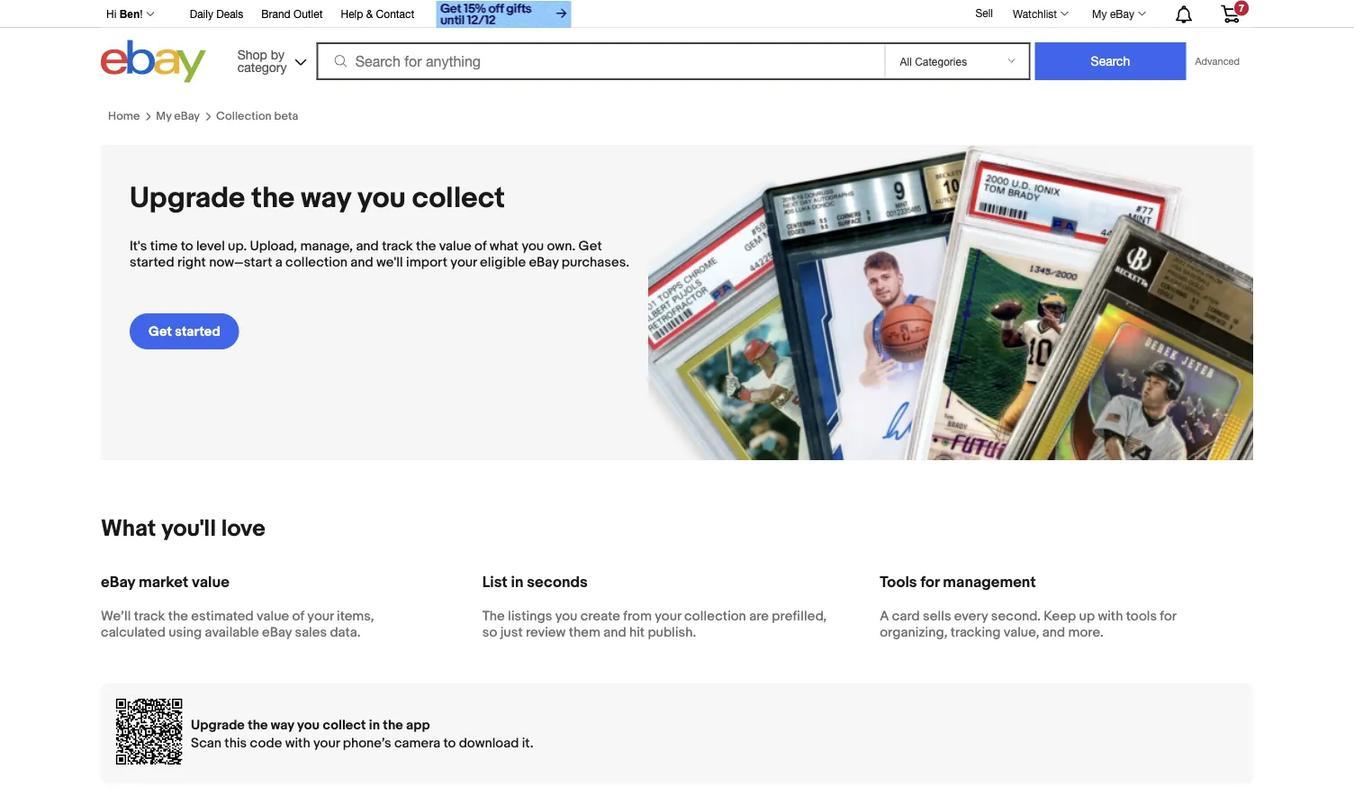 Task type: describe. For each thing, give the bounding box(es) containing it.
ebay left collection
[[174, 109, 200, 123]]

management
[[943, 573, 1036, 592]]

help
[[341, 8, 363, 20]]

shop
[[238, 47, 267, 62]]

list in seconds
[[483, 573, 588, 592]]

organizing,
[[880, 624, 948, 640]]

help & contact
[[341, 8, 415, 20]]

collection beta link
[[216, 109, 298, 123]]

ebay inside it's time to level up. upload, manage, and track the value of what you own. get started right now—start a collection and we'll import your eligible ebay purchases.
[[529, 254, 559, 270]]

review
[[526, 624, 566, 640]]

sell link
[[968, 6, 1002, 19]]

0 horizontal spatial my ebay
[[156, 109, 200, 123]]

tracking
[[951, 624, 1001, 640]]

now—start
[[209, 254, 272, 270]]

sells
[[923, 608, 952, 624]]

7
[[1239, 2, 1245, 13]]

account navigation
[[96, 0, 1254, 30]]

upgrade for upgrade the way you collect
[[130, 181, 245, 216]]

with inside a card sells every second. keep up with tools for organizing, tracking value, and more.
[[1099, 608, 1124, 624]]

a card sells every second. keep up with tools for organizing, tracking value, and more.
[[880, 608, 1177, 640]]

collection inside the listings you create from your collection are prefilled, so just review them and hit publish.
[[685, 608, 747, 624]]

&
[[366, 8, 373, 20]]

more.
[[1069, 624, 1104, 640]]

upgrade the way you collect in the app scan this code with your phone's camera to download it.
[[191, 717, 534, 751]]

list
[[483, 573, 508, 592]]

and inside a card sells every second. keep up with tools for organizing, tracking value, and more.
[[1043, 624, 1066, 640]]

create
[[581, 608, 620, 624]]

watchlist
[[1013, 7, 1058, 20]]

brand outlet link
[[261, 5, 323, 25]]

0 horizontal spatial for
[[921, 573, 940, 592]]

daily deals
[[190, 8, 243, 20]]

so
[[483, 624, 498, 640]]

estimated
[[191, 608, 254, 624]]

you inside it's time to level up. upload, manage, and track the value of what you own. get started right now—start a collection and we'll import your eligible ebay purchases.
[[522, 238, 544, 254]]

track inside it's time to level up. upload, manage, and track the value of what you own. get started right now—start a collection and we'll import your eligible ebay purchases.
[[382, 238, 413, 254]]

beta
[[274, 109, 298, 123]]

region containing upgrade the way you collect in the app
[[101, 684, 1254, 784]]

7 link
[[1211, 0, 1251, 26]]

value inside we'll track the estimated value of your items, calculated using available ebay sales data.
[[257, 608, 289, 624]]

the listings you create from your collection are prefilled, so just review them and hit publish.
[[483, 608, 827, 640]]

what you'll love
[[101, 515, 265, 543]]

outlet
[[294, 8, 323, 20]]

the
[[483, 608, 505, 624]]

items,
[[337, 608, 374, 624]]

collection inside it's time to level up. upload, manage, and track the value of what you own. get started right now—start a collection and we'll import your eligible ebay purchases.
[[286, 254, 348, 270]]

get started button
[[130, 314, 239, 350]]

hi ben !
[[106, 8, 143, 20]]

you inside "upgrade the way you collect in the app scan this code with your phone's camera to download it."
[[297, 717, 320, 733]]

we'll track the estimated value of your items, calculated using available ebay sales data.
[[101, 608, 374, 640]]

shop by category button
[[229, 40, 311, 79]]

ben
[[120, 8, 140, 20]]

tools for management
[[880, 573, 1036, 592]]

0 horizontal spatial value
[[192, 573, 230, 592]]

you inside the listings you create from your collection are prefilled, so just review them and hit publish.
[[555, 608, 578, 624]]

up.
[[228, 238, 247, 254]]

way for upgrade the way you collect in the app scan this code with your phone's camera to download it.
[[271, 717, 294, 733]]

import
[[406, 254, 448, 270]]

ebay inside my ebay link
[[1111, 7, 1135, 20]]

and right manage,
[[356, 238, 379, 254]]

collection
[[216, 109, 272, 123]]

eligible
[[480, 254, 526, 270]]

the up upload,
[[252, 181, 295, 216]]

up
[[1080, 608, 1095, 624]]

and inside the listings you create from your collection are prefilled, so just review them and hit publish.
[[604, 624, 627, 640]]

time
[[150, 238, 178, 254]]

code
[[250, 735, 282, 751]]

your inside the listings you create from your collection are prefilled, so just review them and hit publish.
[[655, 608, 682, 624]]

publish.
[[648, 624, 697, 640]]

tools
[[1127, 608, 1158, 624]]

just
[[501, 624, 523, 640]]

!
[[140, 8, 143, 20]]

sell
[[976, 6, 994, 19]]

using
[[169, 624, 202, 640]]

manage,
[[300, 238, 353, 254]]

of inside it's time to level up. upload, manage, and track the value of what you own. get started right now—start a collection and we'll import your eligible ebay purchases.
[[475, 238, 487, 254]]

purchases.
[[562, 254, 630, 270]]

collect for upgrade the way you collect
[[412, 181, 505, 216]]

advanced link
[[1187, 43, 1249, 79]]

card
[[893, 608, 920, 624]]

your inside "upgrade the way you collect in the app scan this code with your phone's camera to download it."
[[314, 735, 340, 751]]

sales
[[295, 624, 327, 640]]

to inside it's time to level up. upload, manage, and track the value of what you own. get started right now—start a collection and we'll import your eligible ebay purchases.
[[181, 238, 193, 254]]

the left app
[[383, 717, 403, 733]]

collect for upgrade the way you collect in the app scan this code with your phone's camera to download it.
[[323, 717, 366, 733]]

available
[[205, 624, 259, 640]]

the inside we'll track the estimated value of your items, calculated using available ebay sales data.
[[168, 608, 188, 624]]

keep
[[1044, 608, 1077, 624]]

it's time to level up. upload, manage, and track the value of what you own. get started right now—start a collection and we'll import your eligible ebay purchases.
[[130, 238, 630, 270]]

hit
[[630, 624, 645, 640]]

brand
[[261, 8, 291, 20]]

scan
[[191, 735, 222, 751]]

the inside it's time to level up. upload, manage, and track the value of what you own. get started right now—start a collection and we'll import your eligible ebay purchases.
[[416, 238, 436, 254]]

upload,
[[250, 238, 297, 254]]

none submit inside shop by category banner
[[1035, 42, 1187, 80]]

get an extra 15% off image
[[436, 1, 571, 28]]

from
[[623, 608, 652, 624]]

track inside we'll track the estimated value of your items, calculated using available ebay sales data.
[[134, 608, 165, 624]]

get inside it's time to level up. upload, manage, and track the value of what you own. get started right now—start a collection and we'll import your eligible ebay purchases.
[[579, 238, 602, 254]]

upgrade for upgrade the way you collect in the app scan this code with your phone's camera to download it.
[[191, 717, 245, 733]]

by
[[271, 47, 285, 62]]

seconds
[[527, 573, 588, 592]]

with inside "upgrade the way you collect in the app scan this code with your phone's camera to download it."
[[285, 735, 311, 751]]

home link
[[108, 109, 140, 123]]

app
[[406, 717, 430, 733]]

them
[[569, 624, 601, 640]]

shop by category banner
[[96, 0, 1254, 87]]

a
[[880, 608, 890, 624]]



Task type: locate. For each thing, give the bounding box(es) containing it.
1 horizontal spatial my ebay link
[[1083, 3, 1155, 24]]

1 vertical spatial upgrade
[[191, 717, 245, 733]]

value up estimated
[[192, 573, 230, 592]]

1 vertical spatial get
[[149, 323, 172, 340]]

0 horizontal spatial collection
[[286, 254, 348, 270]]

get inside button
[[149, 323, 172, 340]]

it's
[[130, 238, 147, 254]]

1 vertical spatial started
[[175, 323, 220, 340]]

upgrade inside "upgrade the way you collect in the app scan this code with your phone's camera to download it."
[[191, 717, 245, 733]]

data.
[[330, 624, 361, 640]]

hi
[[106, 8, 117, 20]]

with right up
[[1099, 608, 1124, 624]]

1 vertical spatial my ebay link
[[156, 109, 200, 123]]

1 horizontal spatial collect
[[412, 181, 505, 216]]

0 horizontal spatial way
[[271, 717, 294, 733]]

second.
[[992, 608, 1041, 624]]

way up code
[[271, 717, 294, 733]]

way inside "upgrade the way you collect in the app scan this code with your phone's camera to download it."
[[271, 717, 294, 733]]

1 horizontal spatial for
[[1161, 608, 1177, 624]]

ebay left sales
[[262, 624, 292, 640]]

0 vertical spatial collect
[[412, 181, 505, 216]]

for right tools
[[921, 573, 940, 592]]

get right own.
[[579, 238, 602, 254]]

my ebay right watchlist link
[[1093, 7, 1135, 20]]

0 vertical spatial track
[[382, 238, 413, 254]]

ebay
[[1111, 7, 1135, 20], [174, 109, 200, 123], [529, 254, 559, 270], [101, 573, 135, 592], [262, 624, 292, 640]]

tools
[[880, 573, 918, 592]]

help & contact link
[[341, 5, 415, 25]]

1 horizontal spatial track
[[382, 238, 413, 254]]

value left sales
[[257, 608, 289, 624]]

region
[[101, 684, 1254, 784]]

for inside a card sells every second. keep up with tools for organizing, tracking value, and more.
[[1161, 608, 1177, 624]]

watchlist link
[[1003, 3, 1077, 24]]

collect inside "upgrade the way you collect in the app scan this code with your phone's camera to download it."
[[323, 717, 366, 733]]

deals
[[216, 8, 243, 20]]

1 horizontal spatial value
[[257, 608, 289, 624]]

it.
[[522, 735, 534, 751]]

ebay right watchlist link
[[1111, 7, 1135, 20]]

every
[[955, 608, 989, 624]]

category
[[238, 59, 287, 74]]

get down the time
[[149, 323, 172, 340]]

0 horizontal spatial started
[[130, 254, 174, 270]]

started
[[130, 254, 174, 270], [175, 323, 220, 340]]

0 horizontal spatial in
[[369, 717, 380, 733]]

level
[[196, 238, 225, 254]]

my ebay link right home in the top left of the page
[[156, 109, 200, 123]]

ebay market value
[[101, 573, 230, 592]]

0 horizontal spatial get
[[149, 323, 172, 340]]

and left more.
[[1043, 624, 1066, 640]]

my inside account navigation
[[1093, 7, 1108, 20]]

0 vertical spatial my ebay
[[1093, 7, 1135, 20]]

what
[[490, 238, 519, 254]]

shop by category
[[238, 47, 287, 74]]

listings
[[508, 608, 552, 624]]

love
[[221, 515, 265, 543]]

1 horizontal spatial way
[[301, 181, 351, 216]]

are
[[750, 608, 769, 624]]

of
[[475, 238, 487, 254], [292, 608, 304, 624]]

1 vertical spatial collection
[[685, 608, 747, 624]]

1 vertical spatial value
[[192, 573, 230, 592]]

1 vertical spatial track
[[134, 608, 165, 624]]

of left data.
[[292, 608, 304, 624]]

started left right
[[130, 254, 174, 270]]

1 horizontal spatial my ebay
[[1093, 7, 1135, 20]]

0 horizontal spatial of
[[292, 608, 304, 624]]

upgrade the way you collect
[[130, 181, 505, 216]]

collect up the what
[[412, 181, 505, 216]]

camera
[[395, 735, 441, 751]]

1 vertical spatial way
[[271, 717, 294, 733]]

my right watchlist link
[[1093, 7, 1108, 20]]

collection
[[286, 254, 348, 270], [685, 608, 747, 624]]

0 vertical spatial with
[[1099, 608, 1124, 624]]

track right manage,
[[382, 238, 413, 254]]

of left the what
[[475, 238, 487, 254]]

your left phone's
[[314, 735, 340, 751]]

my ebay link right watchlist link
[[1083, 3, 1155, 24]]

we'll
[[377, 254, 403, 270]]

and left the hit
[[604, 624, 627, 640]]

collection right the a
[[286, 254, 348, 270]]

get
[[579, 238, 602, 254], [149, 323, 172, 340]]

contact
[[376, 8, 415, 20]]

right
[[177, 254, 206, 270]]

0 vertical spatial collection
[[286, 254, 348, 270]]

to right the time
[[181, 238, 193, 254]]

for
[[921, 573, 940, 592], [1161, 608, 1177, 624]]

2 horizontal spatial value
[[439, 238, 472, 254]]

market
[[139, 573, 188, 592]]

to
[[181, 238, 193, 254], [444, 735, 456, 751]]

ebay app qr code image
[[115, 698, 184, 766]]

with right code
[[285, 735, 311, 751]]

1 vertical spatial for
[[1161, 608, 1177, 624]]

0 horizontal spatial my ebay link
[[156, 109, 200, 123]]

upgrade up level
[[130, 181, 245, 216]]

1 horizontal spatial to
[[444, 735, 456, 751]]

ebay right eligible
[[529, 254, 559, 270]]

your inside we'll track the estimated value of your items, calculated using available ebay sales data.
[[307, 608, 334, 624]]

download
[[459, 735, 519, 751]]

1 horizontal spatial get
[[579, 238, 602, 254]]

0 vertical spatial my
[[1093, 7, 1108, 20]]

0 horizontal spatial track
[[134, 608, 165, 624]]

the
[[252, 181, 295, 216], [416, 238, 436, 254], [168, 608, 188, 624], [248, 717, 268, 733], [383, 717, 403, 733]]

0 vertical spatial get
[[579, 238, 602, 254]]

started down right
[[175, 323, 220, 340]]

your left items,
[[307, 608, 334, 624]]

my ebay inside my ebay link
[[1093, 7, 1135, 20]]

value left the what
[[439, 238, 472, 254]]

1 horizontal spatial my
[[1093, 7, 1108, 20]]

your
[[451, 254, 477, 270], [307, 608, 334, 624], [655, 608, 682, 624], [314, 735, 340, 751]]

1 vertical spatial collect
[[323, 717, 366, 733]]

0 vertical spatial started
[[130, 254, 174, 270]]

the up code
[[248, 717, 268, 733]]

a
[[275, 254, 283, 270]]

my
[[1093, 7, 1108, 20], [156, 109, 172, 123]]

your inside it's time to level up. upload, manage, and track the value of what you own. get started right now—start a collection and we'll import your eligible ebay purchases.
[[451, 254, 477, 270]]

ebay inside we'll track the estimated value of your items, calculated using available ebay sales data.
[[262, 624, 292, 640]]

1 vertical spatial my
[[156, 109, 172, 123]]

2 vertical spatial value
[[257, 608, 289, 624]]

and
[[356, 238, 379, 254], [351, 254, 374, 270], [604, 624, 627, 640], [1043, 624, 1066, 640]]

track
[[382, 238, 413, 254], [134, 608, 165, 624]]

collection beta
[[216, 109, 298, 123]]

0 horizontal spatial with
[[285, 735, 311, 751]]

Search for anything text field
[[320, 44, 881, 78]]

way up manage,
[[301, 181, 351, 216]]

0 vertical spatial my ebay link
[[1083, 3, 1155, 24]]

1 vertical spatial with
[[285, 735, 311, 751]]

to inside "upgrade the way you collect in the app scan this code with your phone's camera to download it."
[[444, 735, 456, 751]]

1 horizontal spatial in
[[511, 573, 524, 592]]

None submit
[[1035, 42, 1187, 80]]

collect up phone's
[[323, 717, 366, 733]]

my ebay link
[[1083, 3, 1155, 24], [156, 109, 200, 123]]

ebay up we'll
[[101, 573, 135, 592]]

1 vertical spatial to
[[444, 735, 456, 751]]

your right the import
[[451, 254, 477, 270]]

value inside it's time to level up. upload, manage, and track the value of what you own. get started right now—start a collection and we'll import your eligible ebay purchases.
[[439, 238, 472, 254]]

of inside we'll track the estimated value of your items, calculated using available ebay sales data.
[[292, 608, 304, 624]]

0 vertical spatial upgrade
[[130, 181, 245, 216]]

in inside "upgrade the way you collect in the app scan this code with your phone's camera to download it."
[[369, 717, 380, 733]]

0 vertical spatial to
[[181, 238, 193, 254]]

advanced
[[1196, 55, 1240, 67]]

with
[[1099, 608, 1124, 624], [285, 735, 311, 751]]

my right home in the top left of the page
[[156, 109, 172, 123]]

this
[[225, 735, 247, 751]]

you
[[358, 181, 406, 216], [522, 238, 544, 254], [555, 608, 578, 624], [297, 717, 320, 733]]

value,
[[1004, 624, 1040, 640]]

in right list
[[511, 573, 524, 592]]

way
[[301, 181, 351, 216], [271, 717, 294, 733]]

prefilled,
[[772, 608, 827, 624]]

0 horizontal spatial my
[[156, 109, 172, 123]]

0 vertical spatial way
[[301, 181, 351, 216]]

started inside get started button
[[175, 323, 220, 340]]

upgrade
[[130, 181, 245, 216], [191, 717, 245, 733]]

0 horizontal spatial collect
[[323, 717, 366, 733]]

1 vertical spatial of
[[292, 608, 304, 624]]

upgrade up scan
[[191, 717, 245, 733]]

started inside it's time to level up. upload, manage, and track the value of what you own. get started right now—start a collection and we'll import your eligible ebay purchases.
[[130, 254, 174, 270]]

daily deals link
[[190, 5, 243, 25]]

and left we'll
[[351, 254, 374, 270]]

home
[[108, 109, 140, 123]]

collect
[[412, 181, 505, 216], [323, 717, 366, 733]]

the right we'll
[[416, 238, 436, 254]]

0 horizontal spatial to
[[181, 238, 193, 254]]

my ebay right home in the top left of the page
[[156, 109, 200, 123]]

in
[[511, 573, 524, 592], [369, 717, 380, 733]]

for right the tools
[[1161, 608, 1177, 624]]

in up phone's
[[369, 717, 380, 733]]

your right "from"
[[655, 608, 682, 624]]

phone's
[[343, 735, 391, 751]]

you'll
[[161, 515, 216, 543]]

0 vertical spatial of
[[475, 238, 487, 254]]

1 horizontal spatial with
[[1099, 608, 1124, 624]]

own.
[[547, 238, 576, 254]]

way for upgrade the way you collect
[[301, 181, 351, 216]]

1 horizontal spatial started
[[175, 323, 220, 340]]

collection left are
[[685, 608, 747, 624]]

the down ebay market value
[[168, 608, 188, 624]]

1 vertical spatial my ebay
[[156, 109, 200, 123]]

0 vertical spatial in
[[511, 573, 524, 592]]

1 horizontal spatial of
[[475, 238, 487, 254]]

daily
[[190, 8, 213, 20]]

1 horizontal spatial collection
[[685, 608, 747, 624]]

brand outlet
[[261, 8, 323, 20]]

0 vertical spatial for
[[921, 573, 940, 592]]

track right we'll
[[134, 608, 165, 624]]

to right camera
[[444, 735, 456, 751]]

1 vertical spatial in
[[369, 717, 380, 733]]

0 vertical spatial value
[[439, 238, 472, 254]]

what
[[101, 515, 156, 543]]



Task type: vqa. For each thing, say whether or not it's contained in the screenshot.
tracking
yes



